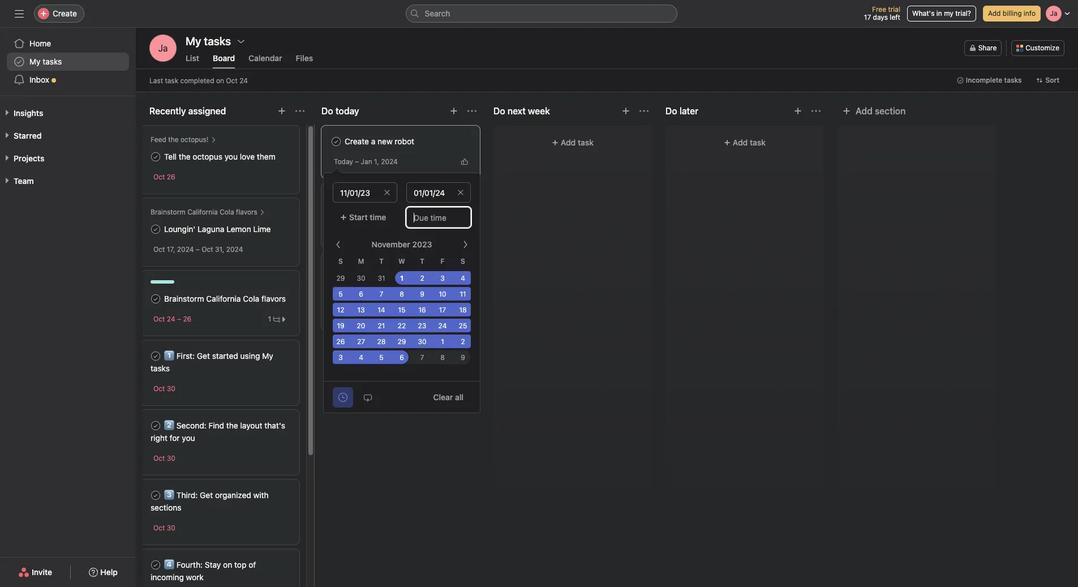 Task type: vqa. For each thing, say whether or not it's contained in the screenshot.


Task type: locate. For each thing, give the bounding box(es) containing it.
help button
[[82, 562, 125, 583]]

1️⃣ first: get started using my tasks
[[151, 351, 273, 373]]

create up home link
[[53, 8, 77, 18]]

0 horizontal spatial you
[[182, 433, 195, 443]]

16
[[419, 306, 426, 314]]

0 horizontal spatial find
[[209, 421, 224, 430]]

completed checkbox for 2️⃣ second: find the layout that's right for you
[[149, 419, 162, 433]]

0 horizontal spatial 24
[[167, 315, 175, 323]]

0 vertical spatial completed checkbox
[[149, 222, 162, 236]]

1 vertical spatial california
[[206, 294, 241, 303]]

tasks down home
[[43, 57, 62, 66]]

completed image left tell
[[149, 150, 162, 164]]

free trial 17 days left
[[864, 5, 901, 22]]

list link
[[186, 53, 199, 69]]

started
[[212, 351, 238, 361]]

29 down 22
[[398, 337, 406, 346]]

oct 26
[[153, 173, 175, 181]]

3 oct 30 button from the top
[[153, 524, 175, 532]]

oct 24 – 26
[[153, 315, 192, 323]]

add for add section button
[[856, 106, 873, 116]]

that's
[[265, 421, 285, 430]]

2
[[420, 274, 424, 283], [461, 337, 465, 346]]

create for create
[[53, 8, 77, 18]]

octopus
[[193, 152, 222, 161]]

9
[[420, 290, 425, 298], [461, 353, 465, 362]]

9 up 16
[[420, 290, 425, 298]]

1 vertical spatial create
[[345, 136, 369, 146]]

24 down show options image at the left top
[[240, 76, 248, 85]]

1 horizontal spatial add task image
[[622, 106, 631, 115]]

1 vertical spatial oct 30
[[153, 454, 175, 463]]

1 horizontal spatial add task image
[[794, 106, 803, 115]]

do later
[[666, 106, 699, 116]]

2024 right 17,
[[177, 245, 194, 254]]

2 oct 30 button from the top
[[153, 454, 175, 463]]

my right using
[[262, 351, 273, 361]]

1 vertical spatial on
[[223, 560, 232, 570]]

incomplete tasks
[[966, 76, 1022, 84]]

completed image up the team
[[329, 274, 343, 288]]

completed image left 1️⃣
[[149, 349, 162, 363]]

completed checkbox up the team
[[329, 274, 343, 288]]

you down 'second:'
[[182, 433, 195, 443]]

what's in my trial?
[[913, 9, 971, 18]]

21
[[378, 322, 385, 330]]

add task
[[561, 138, 594, 147], [733, 138, 766, 147], [389, 340, 422, 349]]

get right third:
[[200, 490, 213, 500]]

oct down completed image
[[153, 315, 165, 323]]

0 vertical spatial 3
[[441, 274, 445, 283]]

completed image left 4️⃣ on the left bottom of the page
[[149, 558, 162, 572]]

1 horizontal spatial t
[[420, 257, 425, 266]]

1 horizontal spatial add task
[[561, 138, 594, 147]]

– left 31,
[[196, 245, 200, 254]]

oct 30 down "sections" at left
[[153, 524, 175, 532]]

1 horizontal spatial you
[[225, 152, 238, 161]]

0 vertical spatial you
[[225, 152, 238, 161]]

0 vertical spatial create
[[53, 8, 77, 18]]

laguna
[[198, 224, 224, 234]]

oct down 1️⃣
[[153, 384, 165, 393]]

oct left 17,
[[153, 245, 165, 254]]

oct 30 down 1️⃣
[[153, 384, 175, 393]]

completed checkbox for tell the octopus you love them
[[149, 150, 162, 164]]

4️⃣
[[164, 560, 174, 570]]

2 s from the left
[[461, 257, 465, 266]]

add task button
[[500, 132, 645, 153], [673, 132, 818, 153], [322, 335, 480, 355]]

my tasks
[[29, 57, 62, 66]]

second:
[[177, 421, 206, 430]]

1 horizontal spatial cola
[[243, 294, 259, 303]]

0 vertical spatial 26
[[167, 173, 175, 181]]

tell
[[164, 152, 177, 161]]

add task image
[[450, 106, 459, 115], [622, 106, 631, 115]]

task
[[165, 76, 178, 85], [578, 138, 594, 147], [750, 138, 766, 147], [406, 340, 422, 349]]

find down the start date text box
[[345, 206, 360, 216]]

oct left 31,
[[202, 245, 213, 254]]

31,
[[215, 245, 224, 254]]

my up inbox
[[29, 57, 41, 66]]

0 vertical spatial on
[[216, 76, 224, 85]]

info
[[1024, 9, 1036, 18]]

find inside 2️⃣ second: find the layout that's right for you
[[209, 421, 224, 430]]

0 horizontal spatial my
[[29, 57, 41, 66]]

oct 30 button down "sections" at left
[[153, 524, 175, 532]]

2 horizontal spatial 1
[[441, 337, 444, 346]]

0 horizontal spatial 2
[[420, 274, 424, 283]]

octopus!
[[181, 135, 209, 144]]

6 down 22
[[400, 353, 404, 362]]

create button
[[34, 5, 84, 23]]

more section actions image
[[296, 106, 305, 115], [468, 106, 477, 115], [812, 106, 821, 115]]

3 down 19
[[339, 353, 343, 362]]

robot
[[395, 136, 414, 146]]

0 vertical spatial 4
[[461, 274, 465, 283]]

w
[[399, 257, 405, 266]]

4 up 11
[[461, 274, 465, 283]]

oct down "sections" at left
[[153, 524, 165, 532]]

board
[[213, 53, 235, 63]]

with down "w"
[[400, 276, 416, 285]]

5
[[339, 290, 343, 298], [379, 353, 384, 362]]

1 horizontal spatial with
[[400, 276, 416, 285]]

start time button
[[333, 207, 397, 228]]

completed image for create a new robot
[[329, 135, 343, 148]]

on inside 4️⃣ fourth: stay on top of incoming work
[[223, 560, 232, 570]]

3 more section actions image from the left
[[812, 106, 821, 115]]

5 up 12
[[339, 290, 343, 298]]

completed image for 4️⃣ fourth: stay on top of incoming work
[[149, 558, 162, 572]]

0 vertical spatial 17
[[864, 13, 871, 22]]

12
[[337, 306, 344, 314]]

30 for 2️⃣ second: find the layout that's right for you
[[167, 454, 175, 463]]

on left top
[[223, 560, 232, 570]]

–
[[355, 157, 359, 166], [196, 245, 200, 254], [358, 309, 362, 318], [177, 315, 181, 323]]

1 vertical spatial 29
[[398, 337, 406, 346]]

28
[[377, 337, 386, 346]]

0 likes. click to like this task image
[[461, 158, 468, 165]]

flavors up the 1 button
[[262, 294, 286, 303]]

flavors up lemon
[[236, 208, 257, 216]]

1 vertical spatial brainstorm
[[164, 294, 204, 303]]

oct 30 button
[[153, 384, 175, 393], [153, 454, 175, 463], [153, 524, 175, 532]]

0 horizontal spatial 5
[[339, 290, 343, 298]]

completed image for brand meeting with the marketing team
[[329, 274, 343, 288]]

you inside 2️⃣ second: find the layout that's right for you
[[182, 433, 195, 443]]

oct up 19
[[334, 309, 346, 318]]

30 for 3️⃣ third: get organized with sections
[[167, 524, 175, 532]]

my tasks
[[186, 35, 231, 48]]

next week
[[508, 106, 550, 116]]

0 vertical spatial 2
[[420, 274, 424, 283]]

2 vertical spatial completed checkbox
[[149, 489, 162, 502]]

create inside popup button
[[53, 8, 77, 18]]

24 up 1️⃣
[[167, 315, 175, 323]]

2 horizontal spatial tasks
[[1005, 76, 1022, 84]]

my inside global 'element'
[[29, 57, 41, 66]]

california up laguna
[[187, 208, 218, 216]]

0 horizontal spatial add task image
[[450, 106, 459, 115]]

in
[[937, 9, 943, 18]]

2 vertical spatial 1
[[441, 337, 444, 346]]

0 vertical spatial 6
[[359, 290, 363, 298]]

1 vertical spatial tasks
[[1005, 76, 1022, 84]]

create left a
[[345, 136, 369, 146]]

2 completed checkbox from the top
[[149, 349, 162, 363]]

0 horizontal spatial flavors
[[236, 208, 257, 216]]

2 t from the left
[[420, 257, 425, 266]]

completed checkbox up right
[[149, 419, 162, 433]]

7 down 23
[[420, 353, 424, 362]]

completed checkbox for 3️⃣ third: get organized with sections
[[149, 489, 162, 502]]

17 left days
[[864, 13, 871, 22]]

brainstorm up oct 24 – 26
[[164, 294, 204, 303]]

completed checkbox left 4️⃣ on the left bottom of the page
[[149, 558, 162, 572]]

2 horizontal spatial add task button
[[673, 132, 818, 153]]

30 down for
[[167, 454, 175, 463]]

0 horizontal spatial add task
[[389, 340, 422, 349]]

2 horizontal spatial add task
[[733, 138, 766, 147]]

clear due date image
[[457, 189, 464, 196]]

2 more section actions image from the left
[[468, 106, 477, 115]]

26 down 19
[[337, 337, 345, 346]]

find right 'second:'
[[209, 421, 224, 430]]

0 horizontal spatial 3
[[339, 353, 343, 362]]

25 down 18 at the bottom of the page
[[459, 322, 467, 330]]

all
[[455, 392, 464, 402]]

m
[[358, 257, 364, 266]]

s down previous month image
[[339, 257, 343, 266]]

california
[[187, 208, 218, 216], [206, 294, 241, 303]]

completed checkbox for loungin' laguna lemon lime
[[149, 222, 162, 236]]

add task image
[[277, 106, 286, 115], [794, 106, 803, 115]]

add task button for do next week
[[500, 132, 645, 153]]

1 horizontal spatial 26
[[183, 315, 192, 323]]

0 horizontal spatial 2024
[[177, 245, 194, 254]]

0 vertical spatial my
[[29, 57, 41, 66]]

my
[[29, 57, 41, 66], [262, 351, 273, 361]]

1 vertical spatial flavors
[[262, 294, 286, 303]]

completed checkbox up "today"
[[329, 135, 343, 148]]

1 add task image from the left
[[450, 106, 459, 115]]

Completed checkbox
[[329, 135, 343, 148], [149, 150, 162, 164], [329, 274, 343, 288], [149, 292, 162, 306], [149, 419, 162, 433], [149, 558, 162, 572]]

1 horizontal spatial 4
[[461, 274, 465, 283]]

tell the octopus you love them
[[164, 152, 276, 161]]

1 oct 30 from the top
[[153, 384, 175, 393]]

1 vertical spatial get
[[200, 490, 213, 500]]

1 vertical spatial completed checkbox
[[149, 349, 162, 363]]

you left love
[[225, 152, 238, 161]]

1 horizontal spatial 9
[[461, 353, 465, 362]]

completed checkbox left 3️⃣
[[149, 489, 162, 502]]

1 vertical spatial with
[[253, 490, 269, 500]]

6 down 'brand'
[[359, 290, 363, 298]]

get inside 1️⃣ first: get started using my tasks
[[197, 351, 210, 361]]

2024
[[381, 157, 398, 166], [177, 245, 194, 254], [226, 245, 243, 254]]

tasks inside 1️⃣ first: get started using my tasks
[[151, 363, 170, 373]]

tasks inside global 'element'
[[43, 57, 62, 66]]

s down next month image
[[461, 257, 465, 266]]

completed image up "today"
[[329, 135, 343, 148]]

add inside button
[[988, 9, 1001, 18]]

files link
[[296, 53, 313, 69]]

2 oct 30 from the top
[[153, 454, 175, 463]]

customize
[[1026, 44, 1060, 52]]

add section button
[[838, 101, 911, 121]]

0 horizontal spatial 8
[[400, 290, 404, 298]]

7 down meeting
[[380, 290, 384, 298]]

insights
[[14, 108, 43, 118]]

0 vertical spatial 27
[[364, 309, 372, 318]]

1 vertical spatial 4
[[359, 353, 363, 362]]

7
[[380, 290, 384, 298], [420, 353, 424, 362]]

completed image for tell the octopus you love them
[[149, 150, 162, 164]]

0 horizontal spatial more section actions image
[[296, 106, 305, 115]]

completed checkbox up oct 24 – 26
[[149, 292, 162, 306]]

6
[[359, 290, 363, 298], [400, 353, 404, 362]]

1 completed checkbox from the top
[[149, 222, 162, 236]]

t down 2023
[[420, 257, 425, 266]]

2024 right 1,
[[381, 157, 398, 166]]

2 add task image from the left
[[794, 106, 803, 115]]

add task image left do
[[450, 106, 459, 115]]

29 up the team
[[337, 274, 345, 283]]

feed the octopus!
[[151, 135, 209, 144]]

4 down 20
[[359, 353, 363, 362]]

them
[[257, 152, 276, 161]]

1 horizontal spatial 8
[[441, 353, 445, 362]]

oct 30 button down 1️⃣
[[153, 384, 175, 393]]

2 horizontal spatial more section actions image
[[812, 106, 821, 115]]

the left layout
[[226, 421, 238, 430]]

26 down tell
[[167, 173, 175, 181]]

brainstorm up the loungin'
[[151, 208, 186, 216]]

tasks right incomplete
[[1005, 76, 1022, 84]]

projects button
[[0, 153, 44, 164]]

last task completed on oct 24
[[149, 76, 248, 85]]

1 vertical spatial find
[[209, 421, 224, 430]]

25
[[348, 309, 356, 318], [459, 322, 467, 330]]

0 horizontal spatial create
[[53, 8, 77, 18]]

0 horizontal spatial s
[[339, 257, 343, 266]]

oct 30 button down right
[[153, 454, 175, 463]]

1 vertical spatial 9
[[461, 353, 465, 362]]

add task image left more section actions icon
[[622, 106, 631, 115]]

0 horizontal spatial 1
[[268, 314, 271, 323]]

search
[[425, 8, 450, 18]]

26 up the first:
[[183, 315, 192, 323]]

30 down "sections" at left
[[167, 524, 175, 532]]

november 2023
[[372, 239, 432, 249]]

2 add task image from the left
[[622, 106, 631, 115]]

25 left "13"
[[348, 309, 356, 318]]

27 down 20
[[357, 337, 365, 346]]

1 horizontal spatial flavors
[[262, 294, 286, 303]]

completed image left the loungin'
[[149, 222, 162, 236]]

add task image for recently assigned
[[277, 106, 286, 115]]

completed checkbox left 1️⃣
[[149, 349, 162, 363]]

1 vertical spatial 5
[[379, 353, 384, 362]]

my tasks link
[[7, 53, 129, 71]]

november 2023 button
[[364, 234, 451, 255]]

completed image
[[329, 135, 343, 148], [149, 150, 162, 164], [149, 222, 162, 236], [329, 274, 343, 288], [149, 349, 162, 363], [149, 419, 162, 433], [149, 489, 162, 502], [149, 558, 162, 572]]

1
[[400, 274, 404, 283], [268, 314, 271, 323], [441, 337, 444, 346]]

17
[[864, 13, 871, 22], [439, 306, 446, 314]]

brainstorm
[[151, 208, 186, 216], [164, 294, 204, 303]]

4️⃣ fourth: stay on top of incoming work
[[151, 560, 256, 582]]

tasks inside dropdown button
[[1005, 76, 1022, 84]]

add for add task button corresponding to do next week
[[561, 138, 576, 147]]

completed image left 3️⃣
[[149, 489, 162, 502]]

right
[[151, 433, 168, 443]]

24 right 23
[[439, 322, 447, 330]]

2024 right 31,
[[226, 245, 243, 254]]

2 vertical spatial oct 30
[[153, 524, 175, 532]]

trial?
[[956, 9, 971, 18]]

1 add task image from the left
[[277, 106, 286, 115]]

get
[[197, 351, 210, 361], [200, 490, 213, 500]]

1 oct 30 button from the top
[[153, 384, 175, 393]]

24
[[240, 76, 248, 85], [167, 315, 175, 323], [439, 322, 447, 330]]

s
[[339, 257, 343, 266], [461, 257, 465, 266]]

1 horizontal spatial my
[[262, 351, 273, 361]]

3 up 10
[[441, 274, 445, 283]]

completed image up right
[[149, 419, 162, 433]]

the left marketing
[[418, 276, 430, 285]]

california down 31,
[[206, 294, 241, 303]]

on down board link
[[216, 76, 224, 85]]

1 horizontal spatial 29
[[398, 337, 406, 346]]

oct 30 for right
[[153, 454, 175, 463]]

1 horizontal spatial s
[[461, 257, 465, 266]]

t up 31
[[379, 257, 384, 266]]

completed image
[[149, 292, 162, 306]]

more section actions image for recently assigned
[[296, 106, 305, 115]]

brainstorm california cola flavors up laguna
[[151, 208, 257, 216]]

do next week
[[494, 106, 550, 116]]

2 vertical spatial tasks
[[151, 363, 170, 373]]

add section
[[856, 106, 906, 116]]

22
[[398, 322, 406, 330]]

30 down 1️⃣
[[167, 384, 175, 393]]

my inside 1️⃣ first: get started using my tasks
[[262, 351, 273, 361]]

completed checkbox left tell
[[149, 150, 162, 164]]

1 vertical spatial 17
[[439, 306, 446, 314]]

4
[[461, 274, 465, 283], [359, 353, 363, 362]]

1 horizontal spatial create
[[345, 136, 369, 146]]

on for stay
[[223, 560, 232, 570]]

2 down 18 at the bottom of the page
[[461, 337, 465, 346]]

completed checkbox left the loungin'
[[149, 222, 162, 236]]

completed checkbox for brainstorm california cola flavors
[[149, 292, 162, 306]]

0 vertical spatial with
[[400, 276, 416, 285]]

0 horizontal spatial 7
[[380, 290, 384, 298]]

30 down m
[[357, 274, 365, 283]]

november
[[372, 239, 410, 249]]

– left jan
[[355, 157, 359, 166]]

0 vertical spatial cola
[[220, 208, 234, 216]]

2 vertical spatial oct 30 button
[[153, 524, 175, 532]]

19
[[337, 322, 345, 330]]

brainstorm california cola flavors down 31,
[[164, 294, 286, 303]]

5 down 28
[[379, 353, 384, 362]]

0 horizontal spatial 17
[[439, 306, 446, 314]]

get inside 3️⃣ third: get organized with sections
[[200, 490, 213, 500]]

1 horizontal spatial 25
[[459, 322, 467, 330]]

1 vertical spatial brainstorm california cola flavors
[[164, 294, 286, 303]]

Completed checkbox
[[149, 222, 162, 236], [149, 349, 162, 363], [149, 489, 162, 502]]

team button
[[0, 176, 34, 187]]

invite
[[32, 567, 52, 577]]

1 horizontal spatial more section actions image
[[468, 106, 477, 115]]

1 horizontal spatial 3
[[441, 274, 445, 283]]

17 down 10
[[439, 306, 446, 314]]

3 completed checkbox from the top
[[149, 489, 162, 502]]

1 more section actions image from the left
[[296, 106, 305, 115]]

9 up all
[[461, 353, 465, 362]]



Task type: describe. For each thing, give the bounding box(es) containing it.
2️⃣
[[164, 421, 174, 430]]

clear
[[433, 392, 453, 402]]

global element
[[0, 28, 136, 96]]

team
[[331, 288, 349, 298]]

31
[[378, 274, 385, 283]]

1 vertical spatial 8
[[441, 353, 445, 362]]

the right feed on the top left
[[168, 135, 179, 144]]

1 vertical spatial 2
[[461, 337, 465, 346]]

what's
[[913, 9, 935, 18]]

incomplete
[[966, 76, 1003, 84]]

last
[[149, 76, 163, 85]]

13
[[357, 306, 365, 314]]

organized
[[215, 490, 251, 500]]

1 t from the left
[[379, 257, 384, 266]]

3️⃣
[[164, 490, 174, 500]]

0 horizontal spatial 9
[[420, 290, 425, 298]]

0 vertical spatial brainstorm california cola flavors
[[151, 208, 257, 216]]

the inside brand meeting with the marketing team
[[418, 276, 430, 285]]

do today
[[322, 106, 359, 116]]

completed checkbox for 4️⃣ fourth: stay on top of incoming work
[[149, 558, 162, 572]]

0 horizontal spatial 6
[[359, 290, 363, 298]]

oct down board link
[[226, 76, 238, 85]]

create for create a new robot
[[345, 136, 369, 146]]

add task for do later
[[733, 138, 766, 147]]

completed image for 3️⃣ third: get organized with sections
[[149, 489, 162, 502]]

add for the left add task button
[[389, 340, 404, 349]]

lime
[[253, 224, 271, 234]]

with inside brand meeting with the marketing team
[[400, 276, 416, 285]]

left
[[890, 13, 901, 22]]

– up 20
[[358, 309, 362, 318]]

0 vertical spatial find
[[345, 206, 360, 216]]

0 vertical spatial 5
[[339, 290, 343, 298]]

1 button
[[265, 313, 290, 325]]

a
[[371, 136, 376, 146]]

my
[[944, 9, 954, 18]]

sort button
[[1032, 72, 1065, 88]]

hide sidebar image
[[15, 9, 24, 18]]

add task image for do later
[[794, 106, 803, 115]]

more section actions image for do today
[[468, 106, 477, 115]]

new
[[378, 136, 393, 146]]

0 horizontal spatial add task button
[[322, 335, 480, 355]]

completed
[[180, 76, 214, 85]]

objective
[[363, 206, 396, 216]]

tasks for incomplete tasks
[[1005, 76, 1022, 84]]

more section actions image
[[640, 106, 649, 115]]

0 vertical spatial 7
[[380, 290, 384, 298]]

1 vertical spatial cola
[[243, 294, 259, 303]]

oct down tell
[[153, 173, 165, 181]]

trial
[[889, 5, 901, 14]]

add task image for do today
[[450, 106, 459, 115]]

the right tell
[[179, 152, 191, 161]]

next month image
[[461, 240, 470, 249]]

– up the first:
[[177, 315, 181, 323]]

fourth:
[[177, 560, 203, 570]]

2 horizontal spatial 24
[[439, 322, 447, 330]]

1 horizontal spatial 2024
[[226, 245, 243, 254]]

10
[[439, 290, 446, 298]]

tasks for my tasks
[[43, 57, 62, 66]]

jan
[[361, 157, 372, 166]]

30 for 1️⃣ first: get started using my tasks
[[167, 384, 175, 393]]

billing
[[1003, 9, 1022, 18]]

using
[[240, 351, 260, 361]]

Due date text field
[[406, 182, 471, 203]]

search list box
[[406, 5, 677, 23]]

today – jan 1, 2024
[[334, 157, 398, 166]]

17 inside free trial 17 days left
[[864, 13, 871, 22]]

home link
[[7, 35, 129, 53]]

work
[[186, 572, 204, 582]]

2023
[[412, 239, 432, 249]]

invite button
[[11, 562, 60, 583]]

23
[[418, 322, 427, 330]]

2️⃣ second: find the layout that's right for you
[[151, 421, 285, 443]]

1 vertical spatial 25
[[459, 322, 467, 330]]

30 down 23
[[418, 337, 427, 346]]

0 horizontal spatial 4
[[359, 353, 363, 362]]

add billing info
[[988, 9, 1036, 18]]

1 s from the left
[[339, 257, 343, 266]]

oct 30 for tasks
[[153, 384, 175, 393]]

section
[[875, 106, 906, 116]]

share button
[[965, 40, 1002, 56]]

layout
[[240, 421, 262, 430]]

15
[[398, 306, 406, 314]]

0 horizontal spatial 26
[[167, 173, 175, 181]]

recently assigned
[[149, 106, 226, 116]]

oct 30 button for tasks
[[153, 384, 175, 393]]

20
[[357, 322, 365, 330]]

completed image for 2️⃣ second: find the layout that's right for you
[[149, 419, 162, 433]]

of
[[249, 560, 256, 570]]

list
[[186, 53, 199, 63]]

0 horizontal spatial 25
[[348, 309, 356, 318]]

starred
[[14, 131, 42, 140]]

today
[[334, 157, 353, 166]]

1 vertical spatial 26
[[183, 315, 192, 323]]

completed image for loungin' laguna lemon lime
[[149, 222, 162, 236]]

2 horizontal spatial 2024
[[381, 157, 398, 166]]

0 horizontal spatial 29
[[337, 274, 345, 283]]

inbox link
[[7, 71, 129, 89]]

calendar
[[249, 53, 282, 63]]

1️⃣
[[164, 351, 174, 361]]

1 inside button
[[268, 314, 271, 323]]

2 horizontal spatial 26
[[337, 337, 345, 346]]

team
[[14, 176, 34, 186]]

find objective
[[345, 206, 396, 216]]

completed checkbox for create a new robot
[[329, 135, 343, 148]]

add billing info button
[[983, 6, 1041, 22]]

lemon
[[227, 224, 251, 234]]

customize button
[[1012, 40, 1065, 56]]

add task button for do later
[[673, 132, 818, 153]]

3 oct 30 from the top
[[153, 524, 175, 532]]

completed image for 1️⃣ first: get started using my tasks
[[149, 349, 162, 363]]

0 vertical spatial brainstorm
[[151, 208, 186, 216]]

share
[[979, 44, 997, 52]]

on for completed
[[216, 76, 224, 85]]

more section actions image for do later
[[812, 106, 821, 115]]

board link
[[213, 53, 235, 69]]

14
[[378, 306, 385, 314]]

what's in my trial? button
[[908, 6, 977, 22]]

oct 25 – 27
[[334, 309, 372, 318]]

set to repeat image
[[363, 393, 373, 402]]

sections
[[151, 503, 181, 512]]

completed checkbox for 1️⃣ first: get started using my tasks
[[149, 349, 162, 363]]

previous month image
[[334, 240, 343, 249]]

add time image
[[339, 393, 348, 402]]

Start date text field
[[333, 182, 397, 203]]

18
[[459, 306, 467, 314]]

clear start date image
[[384, 189, 391, 196]]

for
[[170, 433, 180, 443]]

0 vertical spatial california
[[187, 208, 218, 216]]

brand
[[345, 276, 366, 285]]

1 vertical spatial 27
[[357, 337, 365, 346]]

11
[[460, 290, 466, 298]]

f
[[441, 257, 445, 266]]

search button
[[406, 5, 677, 23]]

add for add task button corresponding to do later
[[733, 138, 748, 147]]

first:
[[177, 351, 195, 361]]

projects
[[14, 153, 44, 163]]

incomplete tasks button
[[952, 72, 1027, 88]]

stay
[[205, 560, 221, 570]]

0 vertical spatial flavors
[[236, 208, 257, 216]]

oct down right
[[153, 454, 165, 463]]

completed checkbox for brand meeting with the marketing team
[[329, 274, 343, 288]]

get for started
[[197, 351, 210, 361]]

1 vertical spatial 6
[[400, 353, 404, 362]]

Due time text field
[[406, 207, 471, 228]]

show options image
[[237, 37, 246, 46]]

feed
[[151, 135, 166, 144]]

3️⃣ third: get organized with sections
[[151, 490, 269, 512]]

clear all
[[433, 392, 464, 402]]

1 vertical spatial 3
[[339, 353, 343, 362]]

files
[[296, 53, 313, 63]]

get for organized
[[200, 490, 213, 500]]

0 vertical spatial 1
[[400, 274, 404, 283]]

the inside 2️⃣ second: find the layout that's right for you
[[226, 421, 238, 430]]

starred button
[[0, 130, 42, 142]]

with inside 3️⃣ third: get organized with sections
[[253, 490, 269, 500]]

add task for do next week
[[561, 138, 594, 147]]

add task image for do next week
[[622, 106, 631, 115]]

ja button
[[149, 35, 177, 62]]

0 vertical spatial 8
[[400, 290, 404, 298]]

oct 30 button for right
[[153, 454, 175, 463]]

1,
[[374, 157, 379, 166]]

ja
[[158, 43, 168, 53]]

oct 26 button
[[153, 173, 175, 181]]

0 horizontal spatial cola
[[220, 208, 234, 216]]

1 horizontal spatial 24
[[240, 76, 248, 85]]

meeting
[[369, 276, 398, 285]]

1 horizontal spatial 7
[[420, 353, 424, 362]]



